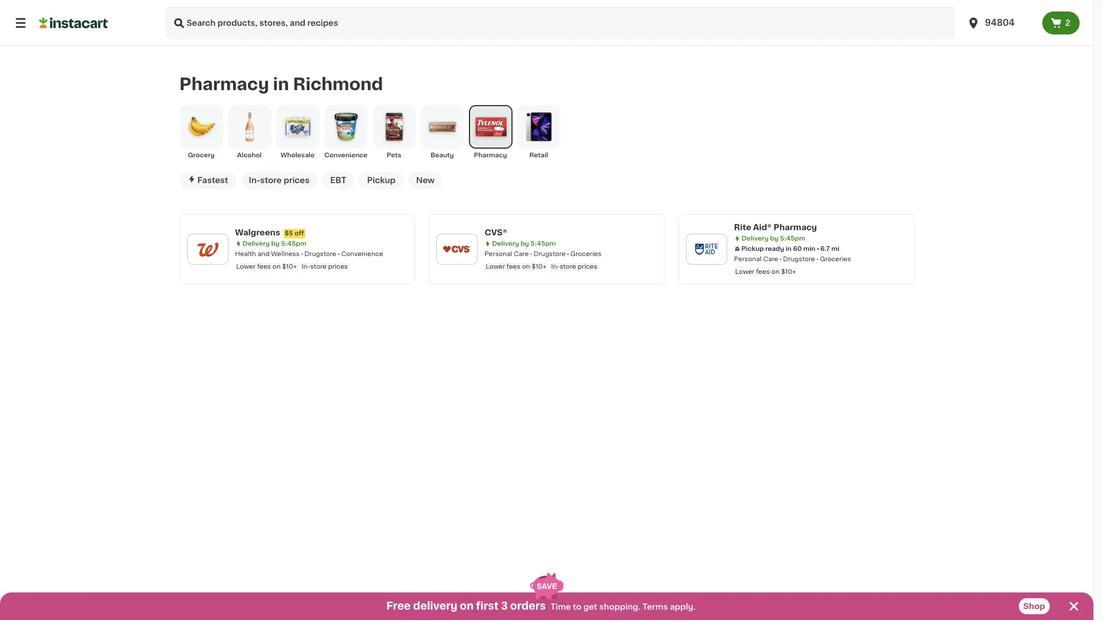 Task type: locate. For each thing, give the bounding box(es) containing it.
$5
[[285, 230, 293, 237]]

fees for and
[[257, 264, 271, 270]]

1 horizontal spatial $10+
[[532, 264, 547, 270]]

delivery down aid®
[[742, 235, 769, 242]]

pets button
[[372, 105, 416, 160]]

richmond
[[293, 76, 383, 93]]

delivery by 5:45pm down cvs®
[[492, 241, 556, 247]]

delivery
[[742, 235, 769, 242], [243, 241, 270, 247], [492, 241, 519, 247]]

1 horizontal spatial personal
[[735, 256, 762, 262]]

lower fees on $10+ in-store prices down cvs®
[[486, 264, 598, 270]]

shop
[[1024, 603, 1046, 611]]

0 horizontal spatial fees
[[257, 264, 271, 270]]

0 vertical spatial convenience
[[324, 152, 368, 158]]

2 horizontal spatial 5:45pm
[[781, 235, 806, 242]]

pickup ready in 60 min
[[742, 246, 816, 252]]

94804 button
[[967, 7, 1036, 39]]

1 vertical spatial pickup
[[742, 246, 764, 252]]

5:45pm for cvs®
[[531, 241, 556, 247]]

0 horizontal spatial pickup
[[367, 176, 396, 184]]

fees for care
[[507, 264, 521, 270]]

lower down cvs®
[[486, 264, 505, 270]]

lower fees on $10+ in-store prices for drugstore
[[486, 264, 598, 270]]

None search field
[[165, 7, 956, 39]]

shopping.
[[600, 603, 641, 611]]

aid®
[[754, 223, 772, 231]]

free
[[387, 601, 411, 612]]

groceries
[[571, 251, 602, 257], [820, 256, 852, 262]]

retail button
[[517, 105, 561, 160]]

wellness
[[271, 251, 300, 257]]

pickup left ready at top right
[[742, 246, 764, 252]]

prices for personal care
[[578, 264, 598, 270]]

first
[[476, 601, 499, 612]]

prices inside button
[[284, 176, 310, 184]]

grocery
[[188, 152, 215, 158]]

0 horizontal spatial pharmacy
[[179, 76, 269, 93]]

2 horizontal spatial pharmacy
[[774, 223, 818, 231]]

0 horizontal spatial delivery by 5:45pm
[[243, 241, 307, 247]]

1 horizontal spatial fees
[[507, 264, 521, 270]]

in- for personal
[[552, 264, 560, 270]]

1 vertical spatial convenience
[[341, 251, 383, 257]]

min
[[804, 246, 816, 252]]

1 horizontal spatial drugstore
[[534, 251, 566, 257]]

0 vertical spatial in
[[273, 76, 289, 93]]

fees down and
[[257, 264, 271, 270]]

$10+ for drugstore
[[532, 264, 547, 270]]

care
[[514, 251, 529, 257], [764, 256, 779, 262]]

5:45pm
[[781, 235, 806, 242], [281, 241, 307, 247], [531, 241, 556, 247]]

in up wholesale button
[[273, 76, 289, 93]]

in- inside in-store prices button
[[249, 176, 260, 184]]

2 horizontal spatial store
[[560, 264, 576, 270]]

1 horizontal spatial pharmacy
[[474, 152, 507, 158]]

personal down cvs®
[[485, 251, 512, 257]]

0 horizontal spatial prices
[[284, 176, 310, 184]]

1 horizontal spatial lower fees on $10+ in-store prices
[[486, 264, 598, 270]]

beauty
[[431, 152, 454, 158]]

1 lower fees on $10+ in-store prices from the left
[[236, 264, 348, 270]]

0 horizontal spatial store
[[260, 176, 282, 184]]

in
[[273, 76, 289, 93], [786, 246, 792, 252]]

personal up lower fees on $10+
[[735, 256, 762, 262]]

0 horizontal spatial delivery
[[243, 241, 270, 247]]

2 horizontal spatial by
[[771, 235, 779, 242]]

6.7 mi
[[821, 246, 840, 252]]

lower down pickup ready in 60 min
[[736, 269, 755, 275]]

5:45pm for rite aid® pharmacy
[[781, 235, 806, 242]]

1 horizontal spatial lower
[[486, 264, 505, 270]]

convenience button
[[324, 105, 368, 160]]

0 horizontal spatial groceries
[[571, 251, 602, 257]]

fees down cvs®
[[507, 264, 521, 270]]

delivery by 5:45pm
[[742, 235, 806, 242], [243, 241, 307, 247], [492, 241, 556, 247]]

fees down ready at top right
[[757, 269, 770, 275]]

close image
[[1068, 600, 1082, 613]]

1 horizontal spatial delivery by 5:45pm
[[492, 241, 556, 247]]

pickup for pickup ready in 60 min
[[742, 246, 764, 252]]

pharmacy in richmond
[[179, 76, 383, 93]]

0 horizontal spatial personal care drugstore groceries
[[485, 251, 602, 257]]

retail
[[530, 152, 548, 158]]

delivery by 5:45pm for rite aid® pharmacy
[[742, 235, 806, 242]]

in-
[[249, 176, 260, 184], [302, 264, 310, 270], [552, 264, 560, 270]]

1 horizontal spatial delivery
[[492, 241, 519, 247]]

lower fees on $10+ in-store prices for wellness
[[236, 264, 348, 270]]

pharmacy right beauty in the left of the page
[[474, 152, 507, 158]]

1 horizontal spatial in-
[[302, 264, 310, 270]]

0 horizontal spatial in
[[273, 76, 289, 93]]

fees
[[257, 264, 271, 270], [507, 264, 521, 270], [757, 269, 770, 275]]

drugstore
[[305, 251, 337, 257], [534, 251, 566, 257], [784, 256, 816, 262]]

pickup inside button
[[367, 176, 396, 184]]

1 horizontal spatial store
[[310, 264, 327, 270]]

delivery by 5:45pm for cvs®
[[492, 241, 556, 247]]

1 horizontal spatial pickup
[[742, 246, 764, 252]]

2 horizontal spatial delivery by 5:45pm
[[742, 235, 806, 242]]

delivery down cvs®
[[492, 241, 519, 247]]

delivery by 5:45pm down walgreens $5 off at the top left of page
[[243, 241, 307, 247]]

0 horizontal spatial by
[[271, 241, 280, 247]]

in left 60
[[786, 246, 792, 252]]

lower fees on $10+ in-store prices
[[236, 264, 348, 270], [486, 264, 598, 270]]

prices
[[284, 176, 310, 184], [328, 264, 348, 270], [578, 264, 598, 270]]

$10+ for wellness
[[282, 264, 297, 270]]

94804 button
[[960, 7, 1043, 39]]

2 lower fees on $10+ in-store prices from the left
[[486, 264, 598, 270]]

2 horizontal spatial fees
[[757, 269, 770, 275]]

personal
[[485, 251, 512, 257], [735, 256, 762, 262]]

$10+
[[282, 264, 297, 270], [532, 264, 547, 270], [782, 269, 797, 275]]

in-store prices
[[249, 176, 310, 184]]

6.7
[[821, 246, 830, 252]]

fastest button
[[179, 172, 236, 189]]

1 horizontal spatial prices
[[328, 264, 348, 270]]

delivery by 5:45pm up ready at top right
[[742, 235, 806, 242]]

fastest
[[198, 176, 228, 184]]

2 horizontal spatial in-
[[552, 264, 560, 270]]

lower fees on $10+ in-store prices down wellness
[[236, 264, 348, 270]]

pharmacy inside button
[[474, 152, 507, 158]]

0 horizontal spatial lower
[[236, 264, 256, 270]]

and
[[258, 251, 270, 257]]

pharmacy for pharmacy
[[474, 152, 507, 158]]

ready
[[766, 246, 785, 252]]

walgreens logo image
[[193, 234, 223, 264]]

0 vertical spatial pharmacy
[[179, 76, 269, 93]]

store inside button
[[260, 176, 282, 184]]

lower
[[236, 264, 256, 270], [486, 264, 505, 270], [736, 269, 755, 275]]

personal care drugstore groceries down cvs®
[[485, 251, 602, 257]]

pharmacy up grocery button
[[179, 76, 269, 93]]

1 vertical spatial pharmacy
[[474, 152, 507, 158]]

rite aid® pharmacy
[[735, 223, 818, 231]]

store
[[260, 176, 282, 184], [310, 264, 327, 270], [560, 264, 576, 270]]

2 horizontal spatial prices
[[578, 264, 598, 270]]

1 vertical spatial in
[[786, 246, 792, 252]]

pharmacy button
[[469, 105, 513, 160]]

personal care drugstore groceries down 60
[[735, 256, 852, 262]]

pickup
[[367, 176, 396, 184], [742, 246, 764, 252]]

get
[[584, 603, 598, 611]]

pharmacy up 60
[[774, 223, 818, 231]]

2 horizontal spatial delivery
[[742, 235, 769, 242]]

delivery down walgreens
[[243, 241, 270, 247]]

pickup down pets
[[367, 176, 396, 184]]

by
[[771, 235, 779, 242], [271, 241, 280, 247], [521, 241, 529, 247]]

0 horizontal spatial lower fees on $10+ in-store prices
[[236, 264, 348, 270]]

by for rite aid® pharmacy
[[771, 235, 779, 242]]

0 horizontal spatial in-
[[249, 176, 260, 184]]

walgreens $5 off
[[235, 229, 304, 237]]

on
[[273, 264, 281, 270], [522, 264, 530, 270], [772, 269, 780, 275], [460, 601, 474, 612]]

1 horizontal spatial by
[[521, 241, 529, 247]]

personal care drugstore groceries
[[485, 251, 602, 257], [735, 256, 852, 262]]

prices for health and wellness
[[328, 264, 348, 270]]

1 horizontal spatial groceries
[[820, 256, 852, 262]]

0 vertical spatial pickup
[[367, 176, 396, 184]]

1 horizontal spatial 5:45pm
[[531, 241, 556, 247]]

convenience
[[324, 152, 368, 158], [341, 251, 383, 257]]

pharmacy
[[179, 76, 269, 93], [474, 152, 507, 158], [774, 223, 818, 231]]

convenience inside button
[[324, 152, 368, 158]]

0 horizontal spatial $10+
[[282, 264, 297, 270]]

lower down health
[[236, 264, 256, 270]]



Task type: vqa. For each thing, say whether or not it's contained in the screenshot.
the left by
yes



Task type: describe. For each thing, give the bounding box(es) containing it.
time
[[551, 603, 571, 611]]

save image
[[530, 573, 564, 599]]

delivery for cvs®
[[492, 241, 519, 247]]

store for personal
[[560, 264, 576, 270]]

2
[[1066, 19, 1071, 27]]

walgreens
[[235, 229, 280, 237]]

2 horizontal spatial drugstore
[[784, 256, 816, 262]]

cvs®
[[485, 229, 508, 237]]

pharmacy in richmond main content
[[0, 46, 1094, 620]]

0 horizontal spatial care
[[514, 251, 529, 257]]

by for cvs®
[[521, 241, 529, 247]]

store for health
[[310, 264, 327, 270]]

pickup button
[[359, 172, 404, 189]]

2 vertical spatial pharmacy
[[774, 223, 818, 231]]

2 horizontal spatial $10+
[[782, 269, 797, 275]]

pickup for pickup
[[367, 176, 396, 184]]

ebt
[[330, 176, 347, 184]]

lower for personal
[[486, 264, 505, 270]]

3
[[501, 601, 508, 612]]

apply.
[[670, 603, 696, 611]]

2 button
[[1043, 11, 1080, 34]]

60
[[794, 246, 802, 252]]

shop button
[[1019, 599, 1051, 615]]

ebt button
[[322, 172, 355, 189]]

alcohol button
[[228, 105, 271, 160]]

grocery button
[[179, 105, 223, 160]]

rite aid® pharmacy logo image
[[692, 234, 722, 264]]

delivery
[[413, 601, 458, 612]]

1 horizontal spatial in
[[786, 246, 792, 252]]

pharmacy for pharmacy in richmond
[[179, 76, 269, 93]]

wholesale button
[[276, 105, 320, 160]]

instacart logo image
[[39, 16, 108, 30]]

beauty button
[[421, 105, 464, 160]]

in- for health
[[302, 264, 310, 270]]

94804
[[986, 18, 1015, 27]]

1 horizontal spatial personal care drugstore groceries
[[735, 256, 852, 262]]

orders
[[511, 601, 546, 612]]

mi
[[832, 246, 840, 252]]

terms
[[643, 603, 668, 611]]

in-store prices button
[[241, 172, 318, 189]]

lower fees on $10+
[[736, 269, 797, 275]]

off
[[295, 230, 304, 237]]

2 horizontal spatial lower
[[736, 269, 755, 275]]

free delivery on first 3 orders time to get shopping. terms apply.
[[387, 601, 696, 612]]

new
[[416, 176, 435, 184]]

0 horizontal spatial drugstore
[[305, 251, 337, 257]]

0 horizontal spatial personal
[[485, 251, 512, 257]]

health
[[235, 251, 256, 257]]

1 horizontal spatial care
[[764, 256, 779, 262]]

cvs® logo image
[[442, 234, 472, 264]]

to
[[573, 603, 582, 611]]

pets
[[387, 152, 402, 158]]

rite
[[735, 223, 752, 231]]

0 horizontal spatial 5:45pm
[[281, 241, 307, 247]]

alcohol
[[237, 152, 262, 158]]

wholesale
[[281, 152, 315, 158]]

delivery for rite aid® pharmacy
[[742, 235, 769, 242]]

new button
[[408, 172, 443, 189]]

Search field
[[165, 7, 956, 39]]

health and wellness drugstore convenience
[[235, 251, 383, 257]]

lower for health
[[236, 264, 256, 270]]



